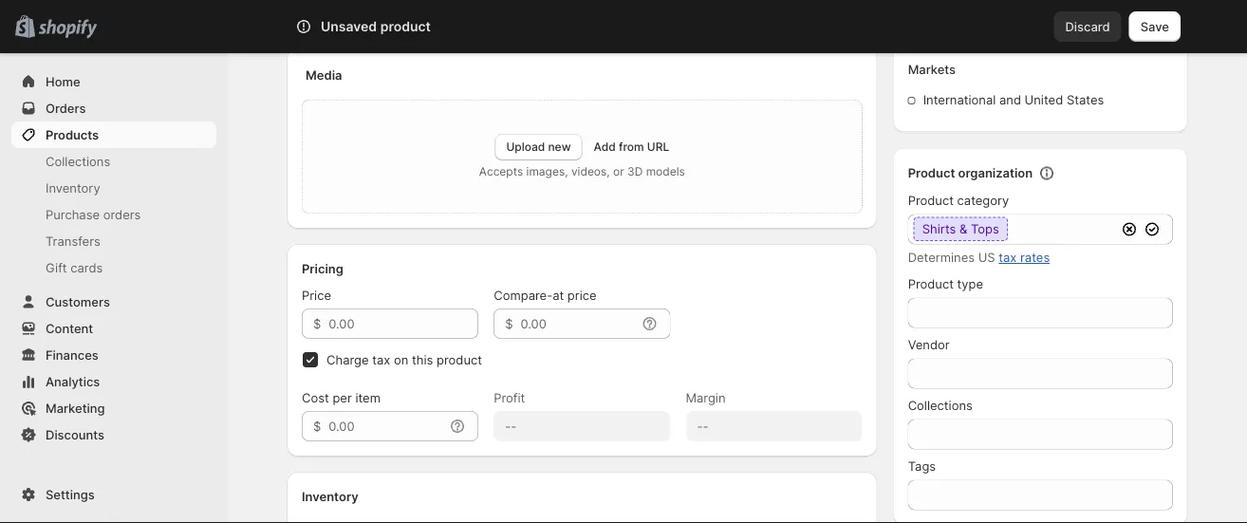 Task type: vqa. For each thing, say whether or not it's contained in the screenshot.
TAGS at the right bottom of the page
yes



Task type: describe. For each thing, give the bounding box(es) containing it.
discounts link
[[11, 421, 216, 448]]

Profit text field
[[494, 411, 671, 441]]

compare-at price
[[494, 288, 597, 302]]

add
[[594, 140, 616, 154]]

0 vertical spatial tax
[[999, 250, 1017, 265]]

videos,
[[571, 165, 610, 178]]

1 vertical spatial product
[[437, 352, 482, 367]]

and
[[999, 93, 1021, 107]]

tags
[[908, 459, 936, 474]]

Compare-at price text field
[[521, 308, 636, 339]]

shopify image
[[38, 19, 97, 38]]

Collections text field
[[908, 419, 1173, 449]]

at
[[553, 288, 564, 302]]

orders
[[103, 207, 141, 222]]

home
[[46, 74, 80, 89]]

purchase
[[46, 207, 100, 222]]

Cost per item text field
[[329, 411, 444, 441]]

0 vertical spatial product
[[380, 19, 431, 35]]

international
[[923, 93, 996, 107]]

search button
[[348, 11, 899, 42]]

settings link
[[11, 481, 216, 508]]

products link
[[11, 121, 216, 148]]

Vendor text field
[[908, 358, 1173, 389]]

$ for compare-at price
[[505, 316, 513, 331]]

product for product category
[[908, 193, 954, 208]]

states
[[1067, 93, 1104, 107]]

discard button
[[1054, 11, 1122, 42]]

url
[[647, 140, 669, 154]]

new
[[548, 140, 571, 154]]

0 horizontal spatial inventory
[[46, 180, 100, 195]]

3d
[[627, 165, 643, 178]]

$ for price
[[313, 316, 321, 331]]

transfers link
[[11, 228, 216, 254]]

Product type text field
[[908, 298, 1173, 328]]

products
[[46, 127, 99, 142]]

category
[[957, 193, 1009, 208]]

item
[[355, 390, 381, 405]]

save button
[[1129, 11, 1181, 42]]

analytics link
[[11, 368, 216, 395]]

gift cards
[[46, 260, 103, 275]]

cost
[[302, 390, 329, 405]]

orders
[[46, 101, 86, 115]]

margin
[[686, 390, 726, 405]]

per
[[333, 390, 352, 405]]

settings
[[46, 487, 95, 502]]

accepts images, videos, or 3d models
[[479, 165, 685, 178]]

product type
[[908, 277, 983, 291]]

$ for cost per item
[[313, 419, 321, 433]]

analytics
[[46, 374, 100, 389]]

save
[[1141, 19, 1169, 34]]

product for product type
[[908, 277, 954, 291]]

purchase orders link
[[11, 201, 216, 228]]

product for product organization
[[908, 166, 955, 180]]

Tags text field
[[908, 480, 1173, 510]]

accepts
[[479, 165, 523, 178]]

product organization
[[908, 166, 1033, 180]]

inventory link
[[11, 175, 216, 201]]

determines
[[908, 250, 975, 265]]

Margin text field
[[686, 411, 863, 441]]

content link
[[11, 315, 216, 342]]

home link
[[11, 68, 216, 95]]

finances link
[[11, 342, 216, 368]]



Task type: locate. For each thing, give the bounding box(es) containing it.
charge
[[327, 352, 369, 367]]

upload new
[[506, 140, 571, 154]]

discounts
[[46, 427, 104, 442]]

images,
[[526, 165, 568, 178]]

product down product organization on the right top of the page
[[908, 193, 954, 208]]

from
[[619, 140, 644, 154]]

1 product from the top
[[908, 166, 955, 180]]

marketing
[[46, 401, 105, 415]]

$ down compare- at the bottom
[[505, 316, 513, 331]]

rates
[[1020, 250, 1050, 265]]

0 vertical spatial inventory
[[46, 180, 100, 195]]

purchase orders
[[46, 207, 141, 222]]

0 horizontal spatial product
[[380, 19, 431, 35]]

0 vertical spatial collections
[[46, 154, 110, 168]]

collections
[[46, 154, 110, 168], [908, 398, 973, 413]]

0 horizontal spatial tax
[[372, 352, 390, 367]]

price
[[567, 288, 597, 302]]

gift cards link
[[11, 254, 216, 281]]

us
[[978, 250, 995, 265]]

0 horizontal spatial collections
[[46, 154, 110, 168]]

1 vertical spatial inventory
[[302, 489, 359, 504]]

$
[[313, 316, 321, 331], [505, 316, 513, 331], [313, 419, 321, 433]]

tax
[[999, 250, 1017, 265], [372, 352, 390, 367]]

2 vertical spatial product
[[908, 277, 954, 291]]

tax left on
[[372, 352, 390, 367]]

1 vertical spatial tax
[[372, 352, 390, 367]]

marketing link
[[11, 395, 216, 421]]

product
[[908, 166, 955, 180], [908, 193, 954, 208], [908, 277, 954, 291]]

unsaved
[[321, 19, 377, 35]]

upload
[[506, 140, 545, 154]]

0 vertical spatial product
[[908, 166, 955, 180]]

on
[[394, 352, 408, 367]]

media
[[306, 67, 342, 82]]

product
[[380, 19, 431, 35], [437, 352, 482, 367]]

product down determines
[[908, 277, 954, 291]]

markets
[[908, 62, 956, 77]]

Product category text field
[[908, 214, 1116, 244]]

models
[[646, 165, 685, 178]]

united
[[1025, 93, 1063, 107]]

international and united states
[[923, 93, 1104, 107]]

3 product from the top
[[908, 277, 954, 291]]

product right this
[[437, 352, 482, 367]]

1 horizontal spatial tax
[[999, 250, 1017, 265]]

profit
[[494, 390, 525, 405]]

this
[[412, 352, 433, 367]]

finances
[[46, 347, 99, 362]]

search
[[379, 19, 420, 34]]

$ down cost
[[313, 419, 321, 433]]

Price text field
[[329, 308, 479, 339]]

collections link
[[11, 148, 216, 175]]

compare-
[[494, 288, 553, 302]]

discard
[[1065, 19, 1110, 34]]

inventory
[[46, 180, 100, 195], [302, 489, 359, 504]]

price
[[302, 288, 331, 302]]

$ down "price"
[[313, 316, 321, 331]]

type
[[957, 277, 983, 291]]

pricing
[[302, 261, 343, 276]]

charge tax on this product
[[327, 352, 482, 367]]

inventory up the purchase
[[46, 180, 100, 195]]

1 horizontal spatial inventory
[[302, 489, 359, 504]]

add from url
[[594, 140, 669, 154]]

1 horizontal spatial product
[[437, 352, 482, 367]]

content
[[46, 321, 93, 336]]

2 product from the top
[[908, 193, 954, 208]]

1 vertical spatial product
[[908, 193, 954, 208]]

tax rates link
[[999, 250, 1050, 265]]

collections down the vendor
[[908, 398, 973, 413]]

inventory down cost per item text box
[[302, 489, 359, 504]]

cost per item
[[302, 390, 381, 405]]

collections inside "collections" link
[[46, 154, 110, 168]]

upload new button
[[495, 134, 582, 160]]

customers
[[46, 294, 110, 309]]

1 horizontal spatial collections
[[908, 398, 973, 413]]

product up product category
[[908, 166, 955, 180]]

product right unsaved
[[380, 19, 431, 35]]

gift
[[46, 260, 67, 275]]

product category
[[908, 193, 1009, 208]]

customers link
[[11, 289, 216, 315]]

1 vertical spatial collections
[[908, 398, 973, 413]]

transfers
[[46, 234, 100, 248]]

determines us tax rates
[[908, 250, 1050, 265]]

or
[[613, 165, 624, 178]]

collections down products on the left top
[[46, 154, 110, 168]]

add from url button
[[594, 140, 669, 154]]

orders link
[[11, 95, 216, 121]]

unsaved product
[[321, 19, 431, 35]]

cards
[[70, 260, 103, 275]]

vendor
[[908, 337, 950, 352]]

organization
[[958, 166, 1033, 180]]

tax right us
[[999, 250, 1017, 265]]



